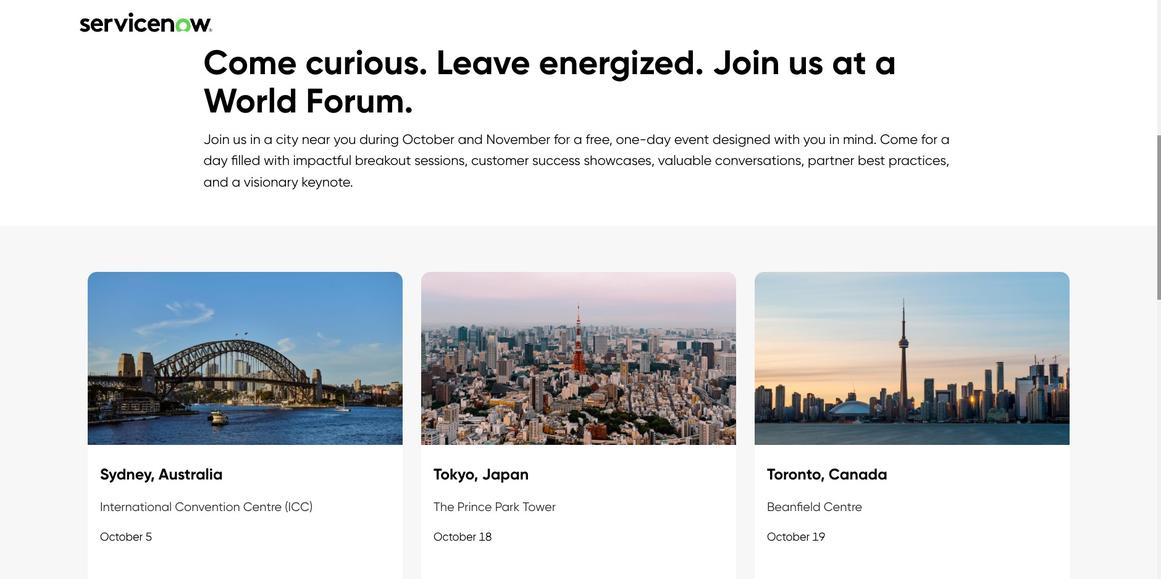 Task type: vqa. For each thing, say whether or not it's contained in the screenshot.
during
yes



Task type: locate. For each thing, give the bounding box(es) containing it.
0 vertical spatial us
[[789, 42, 824, 83]]

tokyo,
[[434, 465, 479, 484]]

in
[[250, 133, 261, 147], [830, 133, 840, 147]]

1 horizontal spatial you
[[804, 133, 826, 147]]

beanfield centre
[[768, 502, 863, 514]]

customer
[[472, 155, 529, 168]]

toronto,
[[768, 465, 825, 484]]

in up filled
[[250, 133, 261, 147]]

world
[[204, 81, 298, 121]]

5
[[146, 532, 152, 544]]

and
[[458, 133, 483, 147], [204, 176, 229, 190]]

valuable
[[658, 155, 712, 168]]

practices,
[[889, 155, 950, 168]]

a right at
[[875, 42, 897, 83]]

showcases,
[[584, 155, 655, 168]]

october 19
[[768, 532, 826, 544]]

3 highlight card custom image from the left
[[755, 272, 1070, 445]]

a
[[875, 42, 897, 83], [264, 133, 273, 147], [574, 133, 583, 147], [942, 133, 950, 147], [232, 176, 241, 190]]

1 highlight card custom image from the left
[[88, 272, 403, 445]]

centre left (icc)
[[243, 502, 282, 514]]

near
[[302, 133, 330, 147]]

you right near
[[334, 133, 356, 147]]

park
[[495, 502, 520, 514]]

0 horizontal spatial come
[[204, 42, 297, 83]]

for up success
[[554, 133, 571, 147]]

2 horizontal spatial highlight card custom image
[[755, 272, 1070, 445]]

impactful
[[293, 155, 352, 168]]

city
[[276, 133, 299, 147]]

1 you from the left
[[334, 133, 356, 147]]

highlight card custom image for tokyo, japan
[[421, 272, 737, 445]]

0 horizontal spatial in
[[250, 133, 261, 147]]

join
[[713, 42, 780, 83], [204, 133, 230, 147]]

1 horizontal spatial day
[[647, 133, 671, 147]]

1 horizontal spatial and
[[458, 133, 483, 147]]

you
[[334, 133, 356, 147], [804, 133, 826, 147]]

1 vertical spatial us
[[233, 133, 247, 147]]

canada
[[829, 465, 888, 484]]

october left 18
[[434, 532, 477, 544]]

19
[[813, 532, 826, 544]]

2 centre from the left
[[824, 502, 863, 514]]

october
[[403, 133, 455, 147], [100, 532, 143, 544], [434, 532, 477, 544], [768, 532, 810, 544]]

and up sessions,
[[458, 133, 483, 147]]

free,
[[586, 133, 613, 147]]

0 horizontal spatial and
[[204, 176, 229, 190]]

with up conversations,
[[774, 133, 800, 147]]

us left at
[[789, 42, 824, 83]]

for
[[554, 133, 571, 147], [922, 133, 938, 147]]

0 horizontal spatial for
[[554, 133, 571, 147]]

international
[[100, 502, 172, 514]]

0 horizontal spatial us
[[233, 133, 247, 147]]

1 vertical spatial with
[[264, 155, 290, 168]]

join us in a city near you during october and november for a free, one-day event designed with you in mind. come for a day filled with impactful breakout sessions, customer success showcases, valuable conversations, partner best practices, and a visionary keynote.
[[204, 133, 954, 190]]

day left event
[[647, 133, 671, 147]]

convention
[[175, 502, 240, 514]]

with
[[774, 133, 800, 147], [264, 155, 290, 168]]

highlight card custom image
[[88, 272, 403, 445], [421, 272, 737, 445], [755, 272, 1070, 445]]

centre
[[243, 502, 282, 514], [824, 502, 863, 514]]

0 vertical spatial come
[[204, 42, 297, 83]]

october down beanfield
[[768, 532, 810, 544]]

0 vertical spatial join
[[713, 42, 780, 83]]

1 horizontal spatial come
[[881, 133, 918, 147]]

1 centre from the left
[[243, 502, 282, 514]]

2 highlight card custom image from the left
[[421, 272, 737, 445]]

a down filled
[[232, 176, 241, 190]]

1 vertical spatial come
[[881, 133, 918, 147]]

october inside join us in a city near you during october and november for a free, one-day event designed with you in mind. come for a day filled with impactful breakout sessions, customer success showcases, valuable conversations, partner best practices, and a visionary keynote.
[[403, 133, 455, 147]]

come inside come curious. leave energized. join us at a world forum.
[[204, 42, 297, 83]]

prince
[[458, 502, 492, 514]]

for up the practices,
[[922, 133, 938, 147]]

1 horizontal spatial centre
[[824, 502, 863, 514]]

1 horizontal spatial in
[[830, 133, 840, 147]]

come
[[204, 42, 297, 83], [881, 133, 918, 147]]

1 horizontal spatial us
[[789, 42, 824, 83]]

us
[[789, 42, 824, 83], [233, 133, 247, 147]]

october for toronto, canada
[[768, 532, 810, 544]]

1 for from the left
[[554, 133, 571, 147]]

international convention centre (icc)
[[100, 502, 313, 514]]

0 horizontal spatial centre
[[243, 502, 282, 514]]

us up filled
[[233, 133, 247, 147]]

you up partner
[[804, 133, 826, 147]]

18
[[479, 532, 492, 544]]

1 horizontal spatial with
[[774, 133, 800, 147]]

day left filled
[[204, 155, 228, 168]]

1 horizontal spatial join
[[713, 42, 780, 83]]

1 horizontal spatial highlight card custom image
[[421, 272, 737, 445]]

in up partner
[[830, 133, 840, 147]]

a left city
[[264, 133, 273, 147]]

success
[[533, 155, 581, 168]]

a left free,
[[574, 133, 583, 147]]

october up sessions,
[[403, 133, 455, 147]]

wf landing page locations element
[[0, 226, 1158, 579]]

sessions,
[[415, 155, 468, 168]]

0 horizontal spatial with
[[264, 155, 290, 168]]

0 horizontal spatial highlight card custom image
[[88, 272, 403, 445]]

centre down the canada
[[824, 502, 863, 514]]

0 horizontal spatial you
[[334, 133, 356, 147]]

0 vertical spatial with
[[774, 133, 800, 147]]

0 horizontal spatial join
[[204, 133, 230, 147]]

australia
[[159, 465, 223, 484]]

0 horizontal spatial day
[[204, 155, 228, 168]]

and left the visionary
[[204, 176, 229, 190]]

day
[[647, 133, 671, 147], [204, 155, 228, 168]]

leave
[[437, 42, 531, 83]]

1 horizontal spatial for
[[922, 133, 938, 147]]

october left 5
[[100, 532, 143, 544]]

1 vertical spatial day
[[204, 155, 228, 168]]

with up the visionary
[[264, 155, 290, 168]]

1 vertical spatial join
[[204, 133, 230, 147]]



Task type: describe. For each thing, give the bounding box(es) containing it.
tower
[[523, 502, 556, 514]]

come inside join us in a city near you during october and november for a free, one-day event designed with you in mind. come for a day filled with impactful breakout sessions, customer success showcases, valuable conversations, partner best practices, and a visionary keynote.
[[881, 133, 918, 147]]

energized.
[[539, 42, 705, 83]]

1 in from the left
[[250, 133, 261, 147]]

event
[[675, 133, 710, 147]]

us inside join us in a city near you during october and november for a free, one-day event designed with you in mind. come for a day filled with impactful breakout sessions, customer success showcases, valuable conversations, partner best practices, and a visionary keynote.
[[233, 133, 247, 147]]

2 you from the left
[[804, 133, 826, 147]]

join inside join us in a city near you during october and november for a free, one-day event designed with you in mind. come for a day filled with impactful breakout sessions, customer success showcases, valuable conversations, partner best practices, and a visionary keynote.
[[204, 133, 230, 147]]

0 vertical spatial day
[[647, 133, 671, 147]]

forum.
[[306, 81, 414, 121]]

at
[[833, 42, 867, 83]]

visionary
[[244, 176, 298, 190]]

the
[[434, 502, 455, 514]]

2 in from the left
[[830, 133, 840, 147]]

toronto, canada
[[768, 465, 888, 484]]

1 vertical spatial and
[[204, 176, 229, 190]]

highlight card custom image for sydney, australia
[[88, 272, 403, 445]]

october 18
[[434, 532, 492, 544]]

october 5
[[100, 532, 152, 544]]

come curious. leave energized. join us at a world forum.
[[204, 42, 897, 121]]

during
[[360, 133, 399, 147]]

a up the practices,
[[942, 133, 950, 147]]

(icc)
[[285, 502, 313, 514]]

a inside come curious. leave energized. join us at a world forum.
[[875, 42, 897, 83]]

partner
[[808, 155, 855, 168]]

best
[[858, 155, 886, 168]]

japan
[[482, 465, 529, 484]]

beanfield
[[768, 502, 821, 514]]

mind.
[[844, 133, 877, 147]]

the prince park tower
[[434, 502, 556, 514]]

november
[[487, 133, 551, 147]]

october for tokyo, japan
[[434, 532, 477, 544]]

designed
[[713, 133, 771, 147]]

wf landing page marquee element
[[0, 0, 1158, 25]]

join inside come curious. leave energized. join us at a world forum.
[[713, 42, 780, 83]]

tokyo, japan
[[434, 465, 529, 484]]

sydney, australia
[[100, 465, 223, 484]]

one-
[[616, 133, 647, 147]]

curious.
[[306, 42, 428, 83]]

us inside come curious. leave energized. join us at a world forum.
[[789, 42, 824, 83]]

2 for from the left
[[922, 133, 938, 147]]

conversations,
[[716, 155, 805, 168]]

highlight card custom image for toronto, canada
[[755, 272, 1070, 445]]

filled
[[231, 155, 260, 168]]

0 vertical spatial and
[[458, 133, 483, 147]]

october for sydney, australia
[[100, 532, 143, 544]]

sydney,
[[100, 465, 155, 484]]

keynote.
[[302, 176, 353, 190]]

breakout
[[355, 155, 411, 168]]



